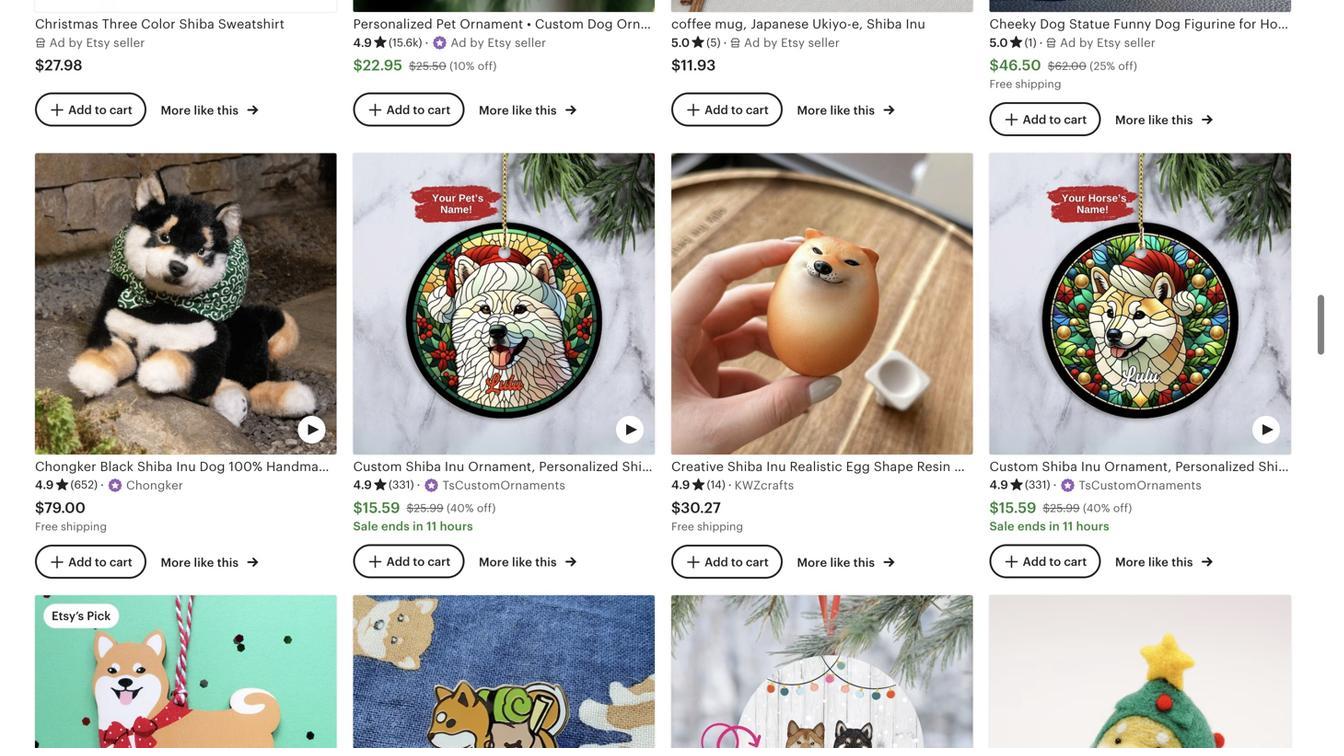 Task type: describe. For each thing, give the bounding box(es) containing it.
2 dog from the left
[[1155, 11, 1181, 26]]

christmas three color shiba  sweatshirt image
[[35, 0, 337, 6]]

(40% for 2nd quick shop button from the left
[[447, 497, 474, 509]]

$ 11.93
[[671, 52, 716, 68]]

25.99 for 1st quick shop button from the right
[[1050, 497, 1080, 509]]

(10%
[[450, 54, 475, 67]]

figurine
[[1184, 11, 1236, 26]]

shipping for 79.00
[[61, 515, 107, 528]]

4.9 for 2nd quick shop button from the left
[[353, 473, 372, 487]]

(15.6k)
[[389, 31, 422, 43]]

coffee
[[671, 11, 711, 26]]

creative shiba inu realistic egg shape resin desk decor, desk ornament, shiba inu lover gifts
[[671, 454, 1268, 469]]

japanese
[[751, 11, 809, 26]]

sweatshirt
[[218, 11, 285, 26]]

creative
[[671, 454, 724, 469]]

e,
[[852, 11, 863, 26]]

1 dog from the left
[[1040, 11, 1066, 26]]

shipping inside $ 46.50 $ 62.00 (25% off) free shipping
[[1015, 72, 1061, 85]]

cheeky dog statue funny dog figurine for home decor shiba inu statue gifts for dog lovers image
[[990, 0, 1291, 6]]

30.27
[[681, 494, 721, 511]]

christmas
[[35, 11, 98, 26]]

for
[[1239, 11, 1257, 26]]

ornament,
[[1066, 454, 1134, 469]]

46.50
[[999, 52, 1041, 68]]

(1)
[[1025, 31, 1037, 43]]

3 shop from the left
[[836, 416, 864, 430]]

quick for 1st quick shop button from the right
[[1118, 416, 1151, 430]]

egg
[[846, 454, 870, 469]]

free for 30.27
[[671, 515, 694, 528]]

quick shop for first quick shop button from left
[[163, 416, 228, 430]]

79.00
[[44, 494, 86, 511]]

2 horizontal spatial inu
[[1176, 454, 1196, 469]]

hours for 2nd quick shop button from the left
[[440, 514, 473, 528]]

free for 79.00
[[35, 515, 58, 528]]

free inside $ 46.50 $ 62.00 (25% off) free shipping
[[990, 72, 1013, 85]]

(331) for 1st quick shop button from the right
[[1025, 473, 1050, 486]]

in for 2nd quick shop button from the left
[[413, 514, 424, 528]]

deco
[[1301, 11, 1326, 26]]

25.99 for 2nd quick shop button from the left
[[414, 497, 444, 509]]

creative shiba inu realistic egg shape resin desk decor, desk ornament, shiba inu lover gifts image
[[671, 148, 973, 449]]

christmas ornament felting shiba inu, samoyed gifts for dog lovers, keychain fridge magnet brooch pin gifts x'mas new year exchange presents image
[[990, 590, 1291, 749]]

5.0 for coffee
[[671, 30, 690, 44]]

color
[[141, 11, 176, 26]]

22.95
[[363, 52, 403, 68]]

(5)
[[707, 31, 721, 43]]

mug,
[[715, 11, 747, 26]]

coffee mug, japanese ukiyo-e, shiba inu image
[[671, 0, 973, 6]]

custom shiba inu ornament, personalized shiba dog ornament, dog christmas ornament, shiba inu owner xmas gift, gift for dog owner, doge gift image for 2nd quick shop button from the left
[[353, 148, 655, 449]]

$ 22.95 $ 25.50 (10% off)
[[353, 52, 497, 68]]

ukiyo-
[[812, 11, 852, 26]]

funny
[[1114, 11, 1152, 26]]

2 ends from the left
[[1018, 514, 1046, 528]]

1 $ 15.59 $ 25.99 (40% off) sale ends in 11 hours from the left
[[353, 494, 496, 528]]

1 quick shop button from the left
[[130, 405, 242, 440]]

$ inside $ 22.95 $ 25.50 (10% off)
[[409, 54, 416, 67]]

4.9 for second quick shop button from the right
[[671, 473, 690, 487]]

personalized pet ornament • custom dog ornament • gifts for pet lovers • christmas ornament • christmas gifts • ppo02 image
[[353, 0, 655, 6]]

(40% for 1st quick shop button from the right
[[1083, 497, 1110, 509]]

shipping for 30.27
[[697, 515, 743, 528]]

2 quick shop button from the left
[[448, 405, 560, 440]]

25.50
[[416, 54, 447, 67]]

4 shop from the left
[[1154, 416, 1183, 430]]

shiba inu christmas ornament personalize handmade wooden shiba dog ornament christmas tree ornament personalized gift for shiba inu lovers image
[[35, 590, 337, 749]]



Task type: locate. For each thing, give the bounding box(es) containing it.
dog
[[1040, 11, 1066, 26], [1155, 11, 1181, 26]]

cheeky dog statue funny dog figurine for home deco
[[990, 11, 1326, 26]]

0 horizontal spatial free
[[35, 515, 58, 528]]

1 horizontal spatial ends
[[1018, 514, 1046, 528]]

1 horizontal spatial dog
[[1155, 11, 1181, 26]]

shipping inside $ 30.27 free shipping
[[697, 515, 743, 528]]

custom shiba inu ornament, personalized shiba dog ornament, dog christmas ornament, shiba inu owner xmas gift, gift for dog owner, doge gift image
[[353, 148, 655, 449], [990, 148, 1291, 449]]

chongker black shiba inu dog 100% handmade realistic stuffed dog plush dog toy for women kids dog lovers image
[[35, 148, 337, 449]]

free inside $ 79.00 free shipping
[[35, 515, 58, 528]]

etsy's
[[52, 604, 84, 618]]

1 15.59 from the left
[[363, 494, 400, 511]]

desk
[[954, 454, 985, 469], [1032, 454, 1063, 469]]

4.9 for first quick shop button from left
[[35, 473, 54, 487]]

1 (331) from the left
[[389, 473, 414, 486]]

1 horizontal spatial (40%
[[1083, 497, 1110, 509]]

(331) for 2nd quick shop button from the left
[[389, 473, 414, 486]]

realistic
[[790, 454, 842, 469]]

2 15.59 from the left
[[999, 494, 1037, 511]]

shiba down "christmas three color shiba  sweatshirt" image
[[179, 11, 215, 26]]

etsy's pick
[[52, 604, 111, 618]]

quick
[[163, 416, 197, 430], [481, 416, 515, 430], [799, 416, 833, 430], [1118, 416, 1151, 430]]

15.59
[[363, 494, 400, 511], [999, 494, 1037, 511]]

more
[[161, 98, 191, 112], [479, 98, 509, 112], [797, 98, 827, 112], [1115, 108, 1145, 122], [479, 550, 509, 564], [1115, 550, 1145, 564], [161, 551, 191, 564], [797, 551, 827, 564]]

free down the "79.00"
[[35, 515, 58, 528]]

0 horizontal spatial 25.99
[[414, 497, 444, 509]]

2 5.0 from the left
[[990, 30, 1008, 44]]

3 quick shop button from the left
[[766, 405, 878, 440]]

0 horizontal spatial hours
[[440, 514, 473, 528]]

shop
[[200, 416, 228, 430], [518, 416, 546, 430], [836, 416, 864, 430], [1154, 416, 1183, 430]]

$ 46.50 $ 62.00 (25% off) free shipping
[[990, 52, 1137, 85]]

15.59 for 2nd quick shop button from the left's custom shiba inu ornament, personalized shiba dog ornament, dog christmas ornament, shiba inu owner xmas gift, gift for dog owner, doge gift image
[[363, 494, 400, 511]]

home
[[1260, 11, 1298, 26]]

4 quick shop from the left
[[1118, 416, 1183, 430]]

coffee mug, japanese ukiyo-e, shiba inu
[[671, 11, 926, 26]]

1 horizontal spatial hours
[[1076, 514, 1110, 528]]

(40%
[[447, 497, 474, 509], [1083, 497, 1110, 509]]

1 hours from the left
[[440, 514, 473, 528]]

2 horizontal spatial shipping
[[1015, 72, 1061, 85]]

0 horizontal spatial shipping
[[61, 515, 107, 528]]

1 horizontal spatial desk
[[1032, 454, 1063, 469]]

0 horizontal spatial custom shiba inu ornament, personalized shiba dog ornament, dog christmas ornament, shiba inu owner xmas gift, gift for dog owner, doge gift image
[[353, 148, 655, 449]]

11
[[427, 514, 437, 528], [1063, 514, 1073, 528]]

0 horizontal spatial desk
[[954, 454, 985, 469]]

inu left realistic
[[766, 454, 786, 469]]

1 desk from the left
[[954, 454, 985, 469]]

$ 30.27 free shipping
[[671, 494, 743, 528]]

quick shop for 2nd quick shop button from the left
[[481, 416, 546, 430]]

5.0 down the coffee
[[671, 30, 690, 44]]

custom shiba inu ornament, personalized shiba dog ornament, dog christmas ornament, shiba inu owner xmas gift, gift for dog owner, doge gift image for 1st quick shop button from the right
[[990, 148, 1291, 449]]

$ inside $ 30.27 free shipping
[[671, 494, 681, 511]]

1 11 from the left
[[427, 514, 437, 528]]

4 quick shop button from the left
[[1084, 405, 1196, 440]]

15.59 for 1st quick shop button from the right's custom shiba inu ornament, personalized shiba dog ornament, dog christmas ornament, shiba inu owner xmas gift, gift for dog owner, doge gift image
[[999, 494, 1037, 511]]

three
[[102, 11, 138, 26]]

5.0
[[671, 30, 690, 44], [990, 30, 1008, 44]]

shipping
[[1015, 72, 1061, 85], [61, 515, 107, 528], [697, 515, 743, 528]]

2 shop from the left
[[518, 416, 546, 430]]

1 5.0 from the left
[[671, 30, 690, 44]]

more like this link
[[161, 94, 258, 114], [479, 95, 576, 114], [797, 95, 895, 114], [1115, 104, 1213, 123], [479, 547, 576, 566], [1115, 547, 1213, 566], [161, 547, 258, 566], [797, 547, 895, 566]]

2 (40% from the left
[[1083, 497, 1110, 509]]

add
[[68, 98, 92, 111], [386, 98, 410, 112], [705, 98, 728, 112], [1023, 107, 1046, 121], [386, 550, 410, 564], [1023, 550, 1046, 564], [68, 550, 92, 564], [705, 550, 728, 564]]

2 $ 15.59 $ 25.99 (40% off) sale ends in 11 hours from the left
[[990, 494, 1132, 528]]

inu left the lover
[[1176, 454, 1196, 469]]

desk right resin
[[954, 454, 985, 469]]

(14)
[[707, 473, 725, 486]]

free down 30.27
[[671, 515, 694, 528]]

2 11 from the left
[[1063, 514, 1073, 528]]

sale
[[353, 514, 378, 528], [990, 514, 1015, 528]]

(652)
[[70, 473, 98, 486]]

quick for first quick shop button from left
[[163, 416, 197, 430]]

0 horizontal spatial ends
[[381, 514, 410, 528]]

shipping inside $ 79.00 free shipping
[[61, 515, 107, 528]]

5.0 for cheeky
[[990, 30, 1008, 44]]

2 quick from the left
[[481, 416, 515, 430]]

gifts
[[1238, 454, 1268, 469]]

shiba
[[179, 11, 215, 26], [867, 11, 902, 26], [727, 454, 763, 469], [1137, 454, 1173, 469]]

0 horizontal spatial $ 15.59 $ 25.99 (40% off) sale ends in 11 hours
[[353, 494, 496, 528]]

1 horizontal spatial sale
[[990, 514, 1015, 528]]

off) inside $ 22.95 $ 25.50 (10% off)
[[478, 54, 497, 67]]

1 25.99 from the left
[[414, 497, 444, 509]]

1 ends from the left
[[381, 514, 410, 528]]

shipping down the "79.00"
[[61, 515, 107, 528]]

0 horizontal spatial 15.59
[[363, 494, 400, 511]]

lover
[[1200, 454, 1234, 469]]

2 horizontal spatial free
[[990, 72, 1013, 85]]

shipping down 46.50
[[1015, 72, 1061, 85]]

add to cart
[[68, 98, 132, 111], [386, 98, 451, 112], [705, 98, 769, 112], [1023, 107, 1087, 121], [386, 550, 451, 564], [1023, 550, 1087, 564], [68, 550, 132, 564], [705, 550, 769, 564]]

1 horizontal spatial in
[[1049, 514, 1060, 528]]

$ inside $ 79.00 free shipping
[[35, 494, 44, 511]]

1 horizontal spatial 15.59
[[999, 494, 1037, 511]]

0 horizontal spatial in
[[413, 514, 424, 528]]

0 horizontal spatial sale
[[353, 514, 378, 528]]

off)
[[478, 54, 497, 67], [1118, 54, 1137, 67], [477, 497, 496, 509], [1113, 497, 1132, 509]]

4 quick from the left
[[1118, 416, 1151, 430]]

off) inside $ 46.50 $ 62.00 (25% off) free shipping
[[1118, 54, 1137, 67]]

$
[[35, 51, 44, 68], [353, 52, 363, 68], [671, 52, 681, 68], [990, 52, 999, 68], [409, 54, 416, 67], [1048, 54, 1055, 67], [35, 494, 44, 511], [353, 494, 363, 511], [671, 494, 681, 511], [990, 494, 999, 511], [407, 497, 414, 509], [1043, 497, 1050, 509]]

2 25.99 from the left
[[1050, 497, 1080, 509]]

ends
[[381, 514, 410, 528], [1018, 514, 1046, 528]]

quick for second quick shop button from the right
[[799, 416, 833, 430]]

decor,
[[988, 454, 1029, 469]]

1 horizontal spatial 25.99
[[1050, 497, 1080, 509]]

2 (331) from the left
[[1025, 473, 1050, 486]]

1 horizontal spatial 5.0
[[990, 30, 1008, 44]]

4.9 for 1st quick shop button from the right
[[990, 473, 1008, 487]]

to
[[95, 98, 107, 111], [413, 98, 425, 112], [731, 98, 743, 112], [1049, 107, 1061, 121], [413, 550, 425, 564], [1049, 550, 1061, 564], [95, 550, 107, 564], [731, 550, 743, 564]]

1 in from the left
[[413, 514, 424, 528]]

1 horizontal spatial (331)
[[1025, 473, 1050, 486]]

$ 79.00 free shipping
[[35, 494, 107, 528]]

1 sale from the left
[[353, 514, 378, 528]]

5.0 down "cheeky"
[[990, 30, 1008, 44]]

cart
[[109, 98, 132, 111], [428, 98, 451, 112], [746, 98, 769, 112], [1064, 107, 1087, 121], [428, 550, 451, 564], [1064, 550, 1087, 564], [109, 550, 132, 564], [746, 550, 769, 564]]

(331)
[[389, 473, 414, 486], [1025, 473, 1050, 486]]

inu
[[906, 11, 926, 26], [766, 454, 786, 469], [1176, 454, 1196, 469]]

$ 27.98
[[35, 51, 82, 68]]

1 (40% from the left
[[447, 497, 474, 509]]

shiba inu adventurer pin image
[[353, 590, 655, 749]]

quick shop for 1st quick shop button from the right
[[1118, 416, 1183, 430]]

free down 46.50
[[990, 72, 1013, 85]]

1 horizontal spatial inu
[[906, 11, 926, 26]]

3 quick shop from the left
[[799, 416, 864, 430]]

62.00
[[1055, 54, 1087, 67]]

25.99
[[414, 497, 444, 509], [1050, 497, 1080, 509]]

free inside $ 30.27 free shipping
[[671, 515, 694, 528]]

cheeky
[[990, 11, 1037, 26]]

in
[[413, 514, 424, 528], [1049, 514, 1060, 528]]

like
[[194, 98, 214, 112], [512, 98, 532, 112], [830, 98, 851, 112], [1148, 108, 1169, 122], [512, 550, 532, 564], [1148, 550, 1169, 564], [194, 551, 214, 564], [830, 551, 851, 564]]

etsy's pick link
[[35, 590, 337, 749]]

quick shop for second quick shop button from the right
[[799, 416, 864, 430]]

more like this
[[161, 98, 242, 112], [479, 98, 560, 112], [797, 98, 878, 112], [1115, 108, 1196, 122], [479, 550, 560, 564], [1115, 550, 1196, 564], [161, 551, 242, 564], [797, 551, 878, 564]]

quick shop button
[[130, 405, 242, 440], [448, 405, 560, 440], [766, 405, 878, 440], [1084, 405, 1196, 440]]

shiba right ornament,
[[1137, 454, 1173, 469]]

4.9
[[353, 30, 372, 44], [35, 473, 54, 487], [353, 473, 372, 487], [671, 473, 690, 487], [990, 473, 1008, 487]]

0 horizontal spatial (331)
[[389, 473, 414, 486]]

1 custom shiba inu ornament, personalized shiba dog ornament, dog christmas ornament, shiba inu owner xmas gift, gift for dog owner, doge gift image from the left
[[353, 148, 655, 449]]

0 horizontal spatial inu
[[766, 454, 786, 469]]

2 quick shop from the left
[[481, 416, 546, 430]]

shipping down 30.27
[[697, 515, 743, 528]]

product video element
[[35, 148, 337, 449], [353, 148, 655, 449], [990, 148, 1291, 449], [990, 590, 1291, 749]]

·
[[425, 30, 429, 44], [723, 30, 727, 44], [1039, 30, 1043, 44], [100, 473, 104, 487], [417, 473, 420, 487], [728, 473, 732, 487], [1053, 473, 1057, 487]]

1 shop from the left
[[200, 416, 228, 430]]

dog left the statue
[[1040, 11, 1066, 26]]

1 horizontal spatial shipping
[[697, 515, 743, 528]]

1 horizontal spatial free
[[671, 515, 694, 528]]

2 hours from the left
[[1076, 514, 1110, 528]]

inu right e, on the top of page
[[906, 11, 926, 26]]

this
[[217, 98, 239, 112], [535, 98, 557, 112], [854, 98, 875, 112], [1172, 108, 1193, 122], [535, 550, 557, 564], [1172, 550, 1193, 564], [217, 551, 239, 564], [854, 551, 875, 564]]

statue
[[1069, 11, 1110, 26]]

2 sale from the left
[[990, 514, 1015, 528]]

3 quick from the left
[[799, 416, 833, 430]]

add to cart button
[[35, 87, 146, 121], [353, 87, 464, 121], [671, 87, 783, 121], [990, 97, 1101, 131], [353, 539, 464, 573], [990, 539, 1101, 573], [35, 540, 146, 574], [671, 540, 783, 574]]

shiba right "creative"
[[727, 454, 763, 469]]

shape
[[874, 454, 913, 469]]

shiba right e, on the top of page
[[867, 11, 902, 26]]

0 horizontal spatial 11
[[427, 514, 437, 528]]

27.98
[[44, 51, 82, 68]]

shiba inu ornament image
[[671, 590, 973, 749]]

1 quick shop from the left
[[163, 416, 228, 430]]

2 desk from the left
[[1032, 454, 1063, 469]]

christmas three color shiba  sweatshirt
[[35, 11, 285, 26]]

$ 15.59 $ 25.99 (40% off) sale ends in 11 hours
[[353, 494, 496, 528], [990, 494, 1132, 528]]

1 horizontal spatial $ 15.59 $ 25.99 (40% off) sale ends in 11 hours
[[990, 494, 1132, 528]]

in for 1st quick shop button from the right
[[1049, 514, 1060, 528]]

quick for 2nd quick shop button from the left
[[481, 416, 515, 430]]

1 horizontal spatial 11
[[1063, 514, 1073, 528]]

2 in from the left
[[1049, 514, 1060, 528]]

dog down cheeky dog statue funny dog figurine for home decor shiba inu statue gifts for dog lovers image
[[1155, 11, 1181, 26]]

11.93
[[681, 52, 716, 68]]

desk right decor,
[[1032, 454, 1063, 469]]

hours
[[440, 514, 473, 528], [1076, 514, 1110, 528]]

sale for 1st quick shop button from the right
[[990, 514, 1015, 528]]

0 horizontal spatial dog
[[1040, 11, 1066, 26]]

1 quick from the left
[[163, 416, 197, 430]]

(25%
[[1090, 54, 1115, 67]]

2 custom shiba inu ornament, personalized shiba dog ornament, dog christmas ornament, shiba inu owner xmas gift, gift for dog owner, doge gift image from the left
[[990, 148, 1291, 449]]

pick
[[87, 604, 111, 618]]

hours for 1st quick shop button from the right
[[1076, 514, 1110, 528]]

0 horizontal spatial (40%
[[447, 497, 474, 509]]

sale for 2nd quick shop button from the left
[[353, 514, 378, 528]]

1 horizontal spatial custom shiba inu ornament, personalized shiba dog ornament, dog christmas ornament, shiba inu owner xmas gift, gift for dog owner, doge gift image
[[990, 148, 1291, 449]]

quick shop
[[163, 416, 228, 430], [481, 416, 546, 430], [799, 416, 864, 430], [1118, 416, 1183, 430]]

free
[[990, 72, 1013, 85], [35, 515, 58, 528], [671, 515, 694, 528]]

resin
[[917, 454, 951, 469]]

0 horizontal spatial 5.0
[[671, 30, 690, 44]]



Task type: vqa. For each thing, say whether or not it's contained in the screenshot.
shipping
yes



